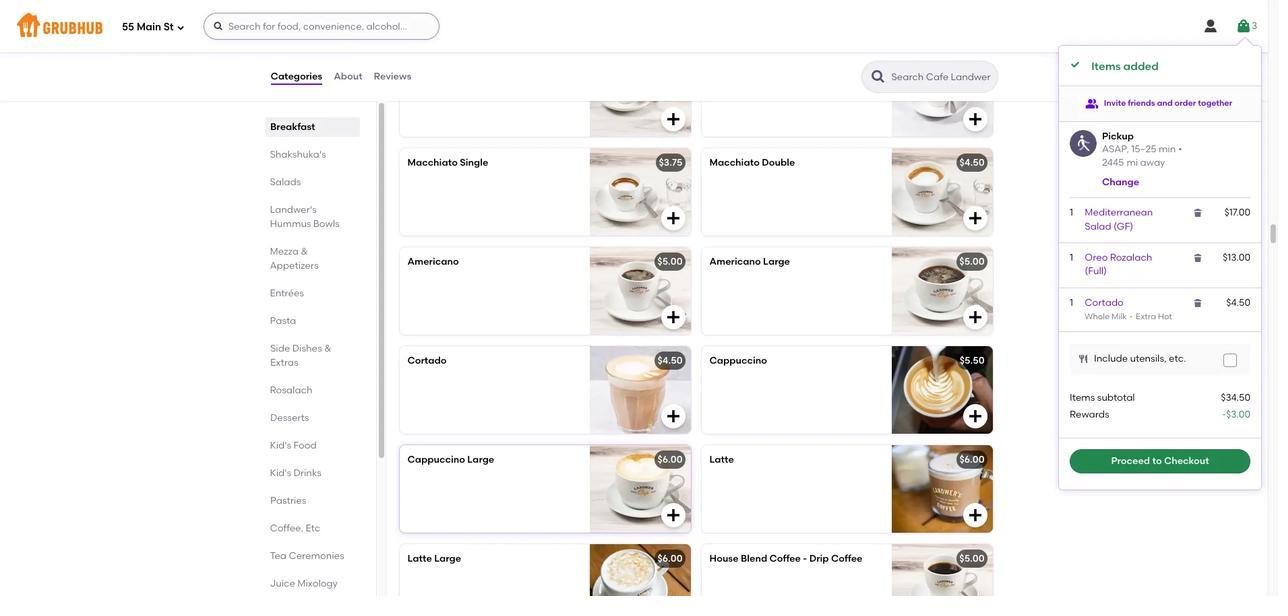 Task type: describe. For each thing, give the bounding box(es) containing it.
1 horizontal spatial etc
[[452, 18, 476, 34]]

change button
[[1102, 176, 1140, 190]]

macchiato single
[[408, 157, 488, 169]]

(full)
[[1085, 266, 1107, 277]]

reviews button
[[373, 53, 412, 101]]

away
[[1141, 157, 1165, 169]]

pastries tab
[[270, 494, 354, 508]]

kid's drinks
[[270, 468, 321, 479]]

salad
[[1085, 221, 1112, 232]]

espresso double image
[[892, 49, 993, 137]]

juice mixology tab
[[270, 577, 354, 591]]

tea ceremonies
[[270, 551, 344, 562]]

cappuccino large image
[[590, 446, 691, 533]]

items for items subtotal
[[1070, 393, 1095, 404]]

latte for latte
[[710, 454, 734, 466]]

entrées
[[270, 288, 304, 299]]

$4.00
[[960, 58, 985, 69]]

mediterranean
[[1085, 207, 1153, 219]]

pastries
[[270, 496, 306, 507]]

large for cappuccino large
[[467, 454, 494, 466]]

55
[[122, 21, 134, 33]]

mixology
[[297, 579, 338, 590]]

macchiato double
[[710, 157, 795, 169]]

1 for mediterranean
[[1070, 207, 1074, 219]]

items for items added
[[1092, 60, 1121, 73]]

juice
[[270, 579, 295, 590]]

invite friends and order together button
[[1085, 91, 1233, 116]]

proceed to checkout
[[1111, 456, 1209, 467]]

rosalach tab
[[270, 384, 354, 398]]

$3.75
[[659, 157, 683, 169]]

checkout
[[1164, 456, 1209, 467]]

$4.50 for cortado image
[[658, 355, 683, 367]]

etc.
[[1169, 353, 1186, 365]]

& inside side dishes & extras
[[324, 343, 331, 355]]

0 vertical spatial coffee,
[[397, 18, 449, 34]]

$6.00 for cappuccino large
[[658, 454, 683, 466]]

oreo rozalach (full) link
[[1085, 252, 1153, 277]]

15–25
[[1132, 144, 1157, 155]]

macchiato single image
[[590, 148, 691, 236]]

include utensils, etc.
[[1094, 353, 1186, 365]]

side dishes & extras tab
[[270, 342, 354, 370]]

ceremonies
[[289, 551, 344, 562]]

categories
[[271, 71, 322, 82]]

Search for food, convenience, alcohol... search field
[[203, 13, 439, 40]]

entrées tab
[[270, 287, 354, 301]]

3
[[1252, 20, 1258, 32]]

double
[[762, 157, 795, 169]]

latte for latte large
[[408, 554, 432, 565]]

min
[[1159, 144, 1176, 155]]

rozalach
[[1110, 252, 1153, 264]]

$3.00
[[1227, 409, 1251, 420]]

pickup icon image
[[1070, 130, 1097, 157]]

shakshuka's
[[270, 149, 326, 160]]

asap,
[[1102, 144, 1129, 155]]

tea
[[270, 551, 287, 562]]

food
[[294, 440, 317, 452]]

about
[[334, 71, 362, 82]]

landwer's hummus bowls
[[270, 204, 340, 230]]

-$3.00
[[1223, 409, 1251, 420]]

dishes
[[292, 343, 322, 355]]

landwer's hummus bowls tab
[[270, 203, 354, 231]]

house blend coffee - drip coffee image
[[892, 545, 993, 597]]

house
[[710, 554, 739, 565]]

pasta tab
[[270, 314, 354, 328]]

friends
[[1128, 98, 1155, 108]]

hot
[[1158, 312, 1173, 322]]

invite
[[1104, 98, 1126, 108]]

breakfast
[[270, 121, 315, 133]]

$4.50 inside items added tooltip
[[1227, 297, 1251, 309]]

(gf)
[[1114, 221, 1134, 232]]

proceed
[[1111, 456, 1150, 467]]

tea ceremonies tab
[[270, 550, 354, 564]]

utensils,
[[1130, 353, 1167, 365]]

kid's food
[[270, 440, 317, 452]]

$13.00
[[1223, 252, 1251, 264]]

reviews
[[374, 71, 412, 82]]

single
[[460, 157, 488, 169]]

0 horizontal spatial cortado
[[408, 355, 447, 367]]

americano large
[[710, 256, 790, 268]]

items added
[[1092, 60, 1159, 73]]

pickup
[[1102, 130, 1134, 142]]

people icon image
[[1085, 97, 1099, 110]]

large for americano large
[[763, 256, 790, 268]]

milk
[[1112, 312, 1127, 322]]

latte image
[[892, 446, 993, 533]]

cappuccino large
[[408, 454, 494, 466]]

∙
[[1129, 312, 1134, 322]]

latte large
[[408, 554, 461, 565]]

juice mixology
[[270, 579, 338, 590]]

3 1 from the top
[[1070, 297, 1074, 309]]

items subtotal
[[1070, 393, 1135, 404]]

Search Cafe Landwer search field
[[890, 71, 994, 84]]

change
[[1102, 177, 1140, 188]]

drinks
[[294, 468, 321, 479]]

items added tooltip
[[1059, 38, 1262, 490]]

shakshuka's tab
[[270, 148, 354, 162]]

macchiato double image
[[892, 148, 993, 236]]



Task type: vqa. For each thing, say whether or not it's contained in the screenshot.


Task type: locate. For each thing, give the bounding box(es) containing it.
coffee right drip
[[831, 554, 863, 565]]

mezza & appetizers tab
[[270, 245, 354, 273]]

0 horizontal spatial $4.50
[[658, 355, 683, 367]]

large
[[763, 256, 790, 268], [467, 454, 494, 466], [434, 554, 461, 565]]

landwer's
[[270, 204, 317, 216]]

0 vertical spatial &
[[301, 246, 308, 258]]

&
[[301, 246, 308, 258], [324, 343, 331, 355]]

order
[[1175, 98, 1196, 108]]

kid's left the drinks
[[270, 468, 291, 479]]

1 horizontal spatial cortado
[[1085, 297, 1124, 309]]

0 vertical spatial -
[[1223, 409, 1227, 420]]

macchiato for macchiato single
[[408, 157, 458, 169]]

1 horizontal spatial $4.50
[[960, 157, 985, 169]]

$5.50
[[960, 355, 985, 367]]

macchiato left single
[[408, 157, 458, 169]]

items up rewards
[[1070, 393, 1095, 404]]

$6.00 for latte
[[960, 454, 985, 466]]

1 1 from the top
[[1070, 207, 1074, 219]]

- inside items added tooltip
[[1223, 409, 1227, 420]]

1 left mediterranean
[[1070, 207, 1074, 219]]

svg image inside 3 button
[[1236, 18, 1252, 34]]

$4.50 for macchiato double image at the right top of the page
[[960, 157, 985, 169]]

hummus
[[270, 218, 311, 230]]

rewards
[[1070, 409, 1110, 420]]

3 button
[[1236, 14, 1258, 38]]

0 vertical spatial coffee, etc
[[397, 18, 476, 34]]

items left added
[[1092, 60, 1121, 73]]

0 vertical spatial cappuccino
[[710, 355, 767, 367]]

1 vertical spatial latte
[[408, 554, 432, 565]]

kid's for kid's food
[[270, 440, 291, 452]]

2 vertical spatial $4.50
[[658, 355, 683, 367]]

main navigation navigation
[[0, 0, 1268, 53]]

cappuccino for cappuccino large
[[408, 454, 465, 466]]

etc inside coffee, etc tab
[[306, 523, 320, 535]]

coffee, inside tab
[[270, 523, 303, 535]]

1 horizontal spatial coffee, etc
[[397, 18, 476, 34]]

desserts tab
[[270, 411, 354, 425]]

1 horizontal spatial coffee
[[831, 554, 863, 565]]

$5.00 for americano
[[658, 256, 683, 268]]

1 vertical spatial kid's
[[270, 468, 291, 479]]

pickup asap, 15–25 min • 2445 mi away
[[1102, 130, 1183, 169]]

svg image
[[1203, 18, 1219, 34], [1236, 18, 1252, 34], [176, 23, 185, 31], [1070, 59, 1081, 70], [967, 111, 983, 127], [1193, 208, 1204, 219], [1193, 298, 1204, 309], [665, 310, 681, 326], [967, 310, 983, 326], [1078, 354, 1089, 365], [665, 409, 681, 425], [665, 508, 681, 524]]

americano
[[408, 256, 459, 268], [710, 256, 761, 268]]

mezza & appetizers
[[270, 246, 319, 272]]

coffee
[[770, 554, 801, 565], [831, 554, 863, 565]]

side dishes & extras
[[270, 343, 331, 369]]

oreo
[[1085, 252, 1108, 264]]

1 americano from the left
[[408, 256, 459, 268]]

0 horizontal spatial &
[[301, 246, 308, 258]]

2 macchiato from the left
[[710, 157, 760, 169]]

kid's for kid's drinks
[[270, 468, 291, 479]]

kid's left food
[[270, 440, 291, 452]]

- left drip
[[803, 554, 807, 565]]

1 vertical spatial coffee, etc
[[270, 523, 320, 535]]

2445
[[1102, 157, 1124, 169]]

2 kid's from the top
[[270, 468, 291, 479]]

americano for americano
[[408, 256, 459, 268]]

-
[[1223, 409, 1227, 420], [803, 554, 807, 565]]

1 macchiato from the left
[[408, 157, 458, 169]]

1 vertical spatial -
[[803, 554, 807, 565]]

invite friends and order together
[[1104, 98, 1233, 108]]

1 left cortado link
[[1070, 297, 1074, 309]]

& inside mezza & appetizers
[[301, 246, 308, 258]]

latte large image
[[590, 545, 691, 597]]

2 vertical spatial 1
[[1070, 297, 1074, 309]]

0 vertical spatial etc
[[452, 18, 476, 34]]

0 vertical spatial $4.50
[[960, 157, 985, 169]]

pasta
[[270, 316, 296, 327]]

svg image
[[213, 21, 224, 32], [665, 111, 681, 127], [665, 210, 681, 227], [967, 210, 983, 227], [1193, 253, 1204, 264], [1227, 357, 1235, 365], [967, 409, 983, 425], [967, 508, 983, 524]]

0 horizontal spatial coffee, etc
[[270, 523, 320, 535]]

0 horizontal spatial coffee
[[770, 554, 801, 565]]

coffee, etc up reviews
[[397, 18, 476, 34]]

extras
[[270, 357, 298, 369]]

2 horizontal spatial $4.50
[[1227, 297, 1251, 309]]

house blend coffee - drip coffee
[[710, 554, 863, 565]]

0 vertical spatial cortado
[[1085, 297, 1124, 309]]

2 horizontal spatial large
[[763, 256, 790, 268]]

1 coffee from the left
[[770, 554, 801, 565]]

search icon image
[[870, 69, 886, 85]]

americano for americano large
[[710, 256, 761, 268]]

coffee, up reviews
[[397, 18, 449, 34]]

cappuccino image
[[892, 347, 993, 434]]

together
[[1198, 98, 1233, 108]]

coffee, down pastries
[[270, 523, 303, 535]]

0 horizontal spatial -
[[803, 554, 807, 565]]

1 for oreo
[[1070, 252, 1074, 264]]

1
[[1070, 207, 1074, 219], [1070, 252, 1074, 264], [1070, 297, 1074, 309]]

cortado
[[1085, 297, 1124, 309], [408, 355, 447, 367]]

about button
[[333, 53, 363, 101]]

large for latte large
[[434, 554, 461, 565]]

0 horizontal spatial large
[[434, 554, 461, 565]]

1 left the oreo
[[1070, 252, 1074, 264]]

added
[[1124, 60, 1159, 73]]

1 horizontal spatial americano
[[710, 256, 761, 268]]

mezza
[[270, 246, 299, 258]]

mi
[[1127, 157, 1138, 169]]

macchiato
[[408, 157, 458, 169], [710, 157, 760, 169]]

2 1 from the top
[[1070, 252, 1074, 264]]

kid's inside kid's food tab
[[270, 440, 291, 452]]

1 vertical spatial cappuccino
[[408, 454, 465, 466]]

kid's inside kid's drinks tab
[[270, 468, 291, 479]]

1 horizontal spatial cappuccino
[[710, 355, 767, 367]]

- down $34.50
[[1223, 409, 1227, 420]]

0 horizontal spatial etc
[[306, 523, 320, 535]]

0 vertical spatial kid's
[[270, 440, 291, 452]]

$17.00
[[1225, 207, 1251, 219]]

proceed to checkout button
[[1070, 450, 1251, 474]]

0 horizontal spatial cappuccino
[[408, 454, 465, 466]]

0 vertical spatial large
[[763, 256, 790, 268]]

1 vertical spatial 1
[[1070, 252, 1074, 264]]

drip
[[810, 554, 829, 565]]

1 vertical spatial coffee,
[[270, 523, 303, 535]]

coffee,
[[397, 18, 449, 34], [270, 523, 303, 535]]

0 vertical spatial latte
[[710, 454, 734, 466]]

& up appetizers
[[301, 246, 308, 258]]

$34.50
[[1221, 393, 1251, 404]]

st
[[164, 21, 174, 33]]

0 horizontal spatial coffee,
[[270, 523, 303, 535]]

1 vertical spatial large
[[467, 454, 494, 466]]

svg image inside main navigation navigation
[[213, 21, 224, 32]]

1 vertical spatial &
[[324, 343, 331, 355]]

include
[[1094, 353, 1128, 365]]

cortado image
[[590, 347, 691, 434]]

breakfast tab
[[270, 120, 354, 134]]

salads
[[270, 177, 301, 188]]

1 horizontal spatial large
[[467, 454, 494, 466]]

espresso single image
[[590, 49, 691, 137]]

1 vertical spatial cortado
[[408, 355, 447, 367]]

1 vertical spatial etc
[[306, 523, 320, 535]]

1 horizontal spatial macchiato
[[710, 157, 760, 169]]

salads tab
[[270, 175, 354, 189]]

appetizers
[[270, 260, 319, 272]]

coffee, etc inside tab
[[270, 523, 320, 535]]

coffee, etc tab
[[270, 522, 354, 536]]

americano large image
[[892, 247, 993, 335]]

subtotal
[[1098, 393, 1135, 404]]

etc
[[452, 18, 476, 34], [306, 523, 320, 535]]

rosalach
[[270, 385, 313, 396]]

1 horizontal spatial latte
[[710, 454, 734, 466]]

0 vertical spatial 1
[[1070, 207, 1074, 219]]

macchiato left double
[[710, 157, 760, 169]]

cortado link
[[1085, 297, 1124, 309]]

•
[[1179, 144, 1183, 155]]

0 horizontal spatial americano
[[408, 256, 459, 268]]

$4.00 button
[[702, 49, 993, 137]]

kid's drinks tab
[[270, 467, 354, 481]]

categories button
[[270, 53, 323, 101]]

$6.00
[[658, 454, 683, 466], [960, 454, 985, 466], [658, 554, 683, 565]]

blend
[[741, 554, 767, 565]]

mediterranean salad (gf) link
[[1085, 207, 1153, 232]]

0 vertical spatial items
[[1092, 60, 1121, 73]]

extra
[[1136, 312, 1156, 322]]

whole milk ∙ extra hot
[[1085, 312, 1173, 322]]

coffee right blend
[[770, 554, 801, 565]]

$5.00
[[658, 256, 683, 268], [960, 256, 985, 268], [960, 554, 985, 565]]

1 horizontal spatial &
[[324, 343, 331, 355]]

coffee, etc down pastries
[[270, 523, 320, 535]]

and
[[1157, 98, 1173, 108]]

2 coffee from the left
[[831, 554, 863, 565]]

to
[[1153, 456, 1162, 467]]

americano image
[[590, 247, 691, 335]]

mediterranean salad (gf)
[[1085, 207, 1153, 232]]

2 vertical spatial large
[[434, 554, 461, 565]]

bowls
[[313, 218, 340, 230]]

$5.00 for americano large
[[960, 256, 985, 268]]

$5.00 for house blend coffee - drip coffee
[[960, 554, 985, 565]]

cortado inside items added tooltip
[[1085, 297, 1124, 309]]

macchiato for macchiato double
[[710, 157, 760, 169]]

kid's
[[270, 440, 291, 452], [270, 468, 291, 479]]

desserts
[[270, 413, 309, 424]]

2 americano from the left
[[710, 256, 761, 268]]

side
[[270, 343, 290, 355]]

0 horizontal spatial latte
[[408, 554, 432, 565]]

& right dishes
[[324, 343, 331, 355]]

coffee, etc
[[397, 18, 476, 34], [270, 523, 320, 535]]

0 horizontal spatial macchiato
[[408, 157, 458, 169]]

oreo rozalach (full)
[[1085, 252, 1153, 277]]

1 vertical spatial items
[[1070, 393, 1095, 404]]

1 horizontal spatial -
[[1223, 409, 1227, 420]]

kid's food tab
[[270, 439, 354, 453]]

1 kid's from the top
[[270, 440, 291, 452]]

cappuccino for cappuccino
[[710, 355, 767, 367]]

1 horizontal spatial coffee,
[[397, 18, 449, 34]]

1 vertical spatial $4.50
[[1227, 297, 1251, 309]]



